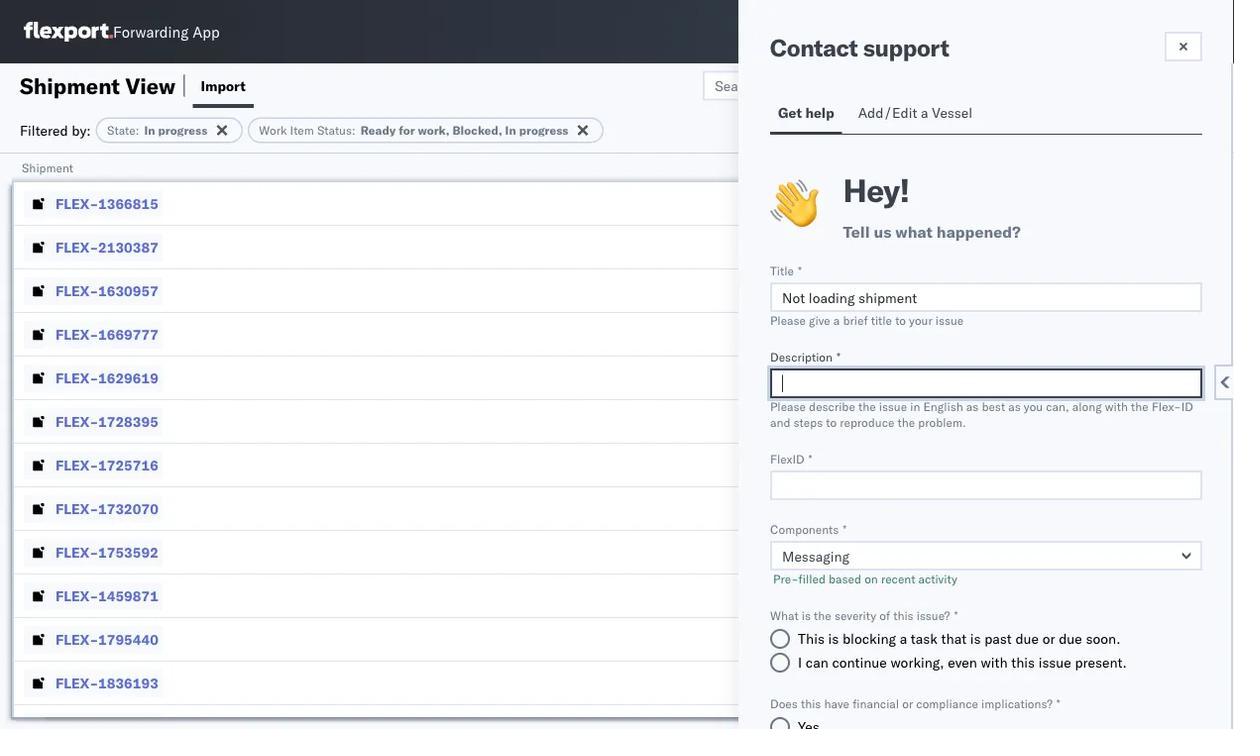 Task type: vqa. For each thing, say whether or not it's contained in the screenshot.
Omkar
no



Task type: describe. For each thing, give the bounding box(es) containing it.
implications?
[[982, 696, 1053, 711]]

filled
[[799, 572, 826, 586]]

flex- for 1753592
[[56, 544, 98, 561]]

your
[[909, 313, 933, 328]]

1 vertical spatial this
[[1011, 654, 1035, 672]]

get help button
[[770, 95, 842, 134]]

help
[[805, 104, 834, 121]]

to inside please describe the issue in english as best as you can, along with the flex-id and steps to reproduce the problem.
[[826, 415, 837, 430]]

english
[[923, 399, 963, 414]]

does
[[770, 696, 798, 711]]

present.
[[1075, 654, 1127, 672]]

item
[[290, 123, 314, 138]]

this is blocking a task that is past due or due soon.
[[798, 631, 1121, 648]]

i
[[798, 654, 802, 672]]

1 vertical spatial with
[[981, 654, 1008, 672]]

flex-1630957 button
[[24, 277, 162, 305]]

along
[[1073, 399, 1102, 414]]

app
[[192, 22, 220, 41]]

1366815
[[98, 195, 158, 212]]

1459871
[[98, 587, 158, 605]]

of
[[880, 608, 890, 623]]

flex-2130387 button
[[24, 233, 162, 261]]

tell us what happened?
[[843, 222, 1021, 242]]

task
[[911, 631, 938, 648]]

1 horizontal spatial to
[[895, 313, 906, 328]]

1630957
[[98, 282, 158, 299]]

can
[[806, 654, 829, 672]]

filtered
[[20, 121, 68, 139]]

title
[[871, 313, 892, 328]]

1 due from the left
[[1016, 631, 1039, 648]]

flex- for 1836193
[[56, 675, 98, 692]]

blocking
[[843, 631, 896, 648]]

flex- for 1728395
[[56, 413, 98, 430]]

in
[[910, 399, 920, 414]]

issue?
[[917, 608, 950, 623]]

👋
[[770, 174, 818, 234]]

flex-1795440
[[56, 631, 158, 648]]

add/edit a vessel
[[858, 104, 973, 121]]

flex- for 1366815
[[56, 195, 98, 212]]

the up the this
[[814, 608, 832, 623]]

steps
[[794, 415, 823, 430]]

add/edit a vessel button
[[850, 95, 986, 134]]

* for description *
[[837, 349, 841, 364]]

us
[[874, 222, 892, 242]]

flex-1795440 button
[[24, 626, 162, 654]]

filtered by:
[[20, 121, 91, 139]]

flex- for 1669777
[[56, 326, 98, 343]]

flex-1836193 button
[[24, 670, 162, 697]]

flex-1459871
[[56, 587, 158, 605]]

components *
[[770, 522, 847, 537]]

flex-1725716 button
[[24, 452, 162, 479]]

flex-1728395
[[56, 413, 158, 430]]

give
[[809, 313, 831, 328]]

flex-1725716
[[56, 457, 158, 474]]

compliance
[[916, 696, 978, 711]]

have
[[824, 696, 850, 711]]

flex-1732070
[[56, 500, 158, 518]]

tell
[[843, 222, 870, 242]]

reproduce
[[840, 415, 895, 430]]

financial
[[853, 696, 899, 711]]

get
[[778, 104, 802, 121]]

best
[[982, 399, 1005, 414]]

flex- for 2130387
[[56, 238, 98, 256]]

Search... text field
[[703, 71, 919, 101]]

1 as from the left
[[966, 399, 979, 414]]

the left flex-
[[1131, 399, 1149, 414]]

state : in progress
[[107, 123, 208, 138]]

2 progress from the left
[[519, 123, 569, 138]]

brief
[[843, 313, 868, 328]]

recent
[[881, 572, 915, 586]]

work
[[259, 123, 287, 138]]

flexid
[[770, 452, 805, 466]]

continue
[[832, 654, 887, 672]]

on
[[865, 572, 878, 586]]

flex- for 1459871
[[56, 587, 98, 605]]

1 : from the left
[[136, 123, 139, 138]]

flex-1366815 button
[[24, 190, 162, 218]]

* for title *
[[798, 263, 802, 278]]

flex-1629619 button
[[24, 364, 162, 392]]

1 progress from the left
[[158, 123, 208, 138]]

2 in from the left
[[505, 123, 516, 138]]

2 as from the left
[[1009, 399, 1021, 414]]

id
[[1182, 399, 1194, 414]]

severity
[[835, 608, 877, 623]]

issue inside please describe the issue in english as best as you can, along with the flex-id and steps to reproduce the problem.
[[879, 399, 907, 414]]

flex- for 1795440
[[56, 631, 98, 648]]

shipment view
[[20, 72, 175, 99]]

flex-1728395 button
[[24, 408, 162, 436]]

shipment button
[[12, 156, 1198, 175]]

description *
[[770, 349, 841, 364]]

resize handle column header
[[1194, 154, 1217, 730]]

description
[[770, 349, 833, 364]]

2 due from the left
[[1059, 631, 1082, 648]]

support
[[863, 33, 949, 62]]

you
[[1024, 399, 1043, 414]]



Task type: locate. For each thing, give the bounding box(es) containing it.
11 flex- from the top
[[56, 631, 98, 648]]

past
[[985, 631, 1012, 648]]

* right flexid
[[809, 452, 812, 466]]

is for the
[[802, 608, 811, 623]]

for
[[399, 123, 415, 138]]

1 vertical spatial to
[[826, 415, 837, 430]]

1 horizontal spatial a
[[900, 631, 907, 648]]

progress
[[158, 123, 208, 138], [519, 123, 569, 138]]

2 please from the top
[[770, 399, 806, 414]]

or right past
[[1043, 631, 1055, 648]]

1836193
[[98, 675, 158, 692]]

0 vertical spatial to
[[895, 313, 906, 328]]

1728395
[[98, 413, 158, 430]]

1753592
[[98, 544, 158, 561]]

2 horizontal spatial issue
[[1039, 654, 1072, 672]]

issue for title
[[936, 313, 964, 328]]

2 horizontal spatial is
[[970, 631, 981, 648]]

5 flex- from the top
[[56, 369, 98, 387]]

flex-1753592
[[56, 544, 158, 561]]

0 vertical spatial shipment
[[20, 72, 120, 99]]

2 vertical spatial this
[[801, 696, 821, 711]]

0 vertical spatial please
[[770, 313, 806, 328]]

issue right the your in the top right of the page
[[936, 313, 964, 328]]

: left "ready"
[[352, 123, 356, 138]]

flex-1669777 button
[[24, 321, 162, 348]]

1 horizontal spatial is
[[828, 631, 839, 648]]

please inside please describe the issue in english as best as you can, along with the flex-id and steps to reproduce the problem.
[[770, 399, 806, 414]]

soon.
[[1086, 631, 1121, 648]]

please up and
[[770, 399, 806, 414]]

* for components *
[[843, 522, 847, 537]]

title *
[[770, 263, 802, 278]]

flexid *
[[770, 452, 812, 466]]

flex- for 1725716
[[56, 457, 98, 474]]

0 horizontal spatial to
[[826, 415, 837, 430]]

None text field
[[770, 283, 1203, 312], [770, 471, 1203, 501], [770, 283, 1203, 312], [770, 471, 1203, 501]]

1725716
[[98, 457, 158, 474]]

0 horizontal spatial or
[[902, 696, 913, 711]]

flex- down flex-1459871 button
[[56, 631, 98, 648]]

flex- up flex-2130387 button
[[56, 195, 98, 212]]

please give a brief title to your issue
[[770, 313, 964, 328]]

Search Shipments (/) text field
[[855, 17, 1046, 47]]

2 horizontal spatial a
[[921, 104, 929, 121]]

what is the severity of this issue? *
[[770, 608, 958, 623]]

1 horizontal spatial with
[[1105, 399, 1128, 414]]

* right "components"
[[843, 522, 847, 537]]

1 horizontal spatial due
[[1059, 631, 1082, 648]]

0 vertical spatial or
[[1043, 631, 1055, 648]]

None text field
[[770, 369, 1203, 399]]

: down view
[[136, 123, 139, 138]]

2 horizontal spatial this
[[1011, 654, 1035, 672]]

import
[[201, 77, 246, 94]]

happened?
[[937, 222, 1021, 242]]

flex-
[[1152, 399, 1182, 414]]

1 vertical spatial or
[[902, 696, 913, 711]]

flex- for 1629619
[[56, 369, 98, 387]]

this down past
[[1011, 654, 1035, 672]]

1 please from the top
[[770, 313, 806, 328]]

10 flex- from the top
[[56, 587, 98, 605]]

the up reproduce
[[858, 399, 876, 414]]

contact support
[[770, 33, 949, 62]]

please describe the issue in english as best as you can, along with the flex-id and steps to reproduce the problem.
[[770, 399, 1194, 430]]

as left best
[[966, 399, 979, 414]]

blocked,
[[453, 123, 502, 138]]

due left 'soon.'
[[1059, 631, 1082, 648]]

flex- down flex-1795440 button
[[56, 675, 98, 692]]

flex- down flex-1732070 button
[[56, 544, 98, 561]]

is right the this
[[828, 631, 839, 648]]

1 horizontal spatial in
[[505, 123, 516, 138]]

* right issue?
[[954, 608, 958, 623]]

by:
[[72, 121, 91, 139]]

with right 'along'
[[1105, 399, 1128, 414]]

flex- for 1732070
[[56, 500, 98, 518]]

1 horizontal spatial this
[[893, 608, 914, 623]]

activity
[[919, 572, 958, 586]]

flex-1669777
[[56, 326, 158, 343]]

flex-1629619
[[56, 369, 158, 387]]

0 horizontal spatial progress
[[158, 123, 208, 138]]

due right past
[[1016, 631, 1039, 648]]

0 horizontal spatial a
[[834, 313, 840, 328]]

0 vertical spatial issue
[[936, 313, 964, 328]]

flex- down flex-2130387 button
[[56, 282, 98, 299]]

os
[[1178, 24, 1197, 39]]

import button
[[193, 63, 254, 108]]

flex- down the flex-1669777 button
[[56, 369, 98, 387]]

1 horizontal spatial or
[[1043, 631, 1055, 648]]

0 horizontal spatial in
[[144, 123, 155, 138]]

shipment for shipment view
[[20, 72, 120, 99]]

1 horizontal spatial issue
[[936, 313, 964, 328]]

progress down view
[[158, 123, 208, 138]]

os button
[[1165, 9, 1211, 55]]

the
[[858, 399, 876, 414], [1131, 399, 1149, 414], [898, 415, 915, 430], [814, 608, 832, 623]]

can,
[[1046, 399, 1069, 414]]

to down describe
[[826, 415, 837, 430]]

* right title
[[798, 263, 802, 278]]

forwarding app
[[113, 22, 220, 41]]

i can continue working, even with this issue present.
[[798, 654, 1127, 672]]

0 horizontal spatial this
[[801, 696, 821, 711]]

view
[[125, 72, 175, 99]]

this right of at the bottom right of page
[[893, 608, 914, 623]]

work item status : ready for work, blocked, in progress
[[259, 123, 569, 138]]

0 horizontal spatial as
[[966, 399, 979, 414]]

8 flex- from the top
[[56, 500, 98, 518]]

flex- down flex-1629619 button
[[56, 413, 98, 430]]

flex- down flex-1728395 button
[[56, 457, 98, 474]]

shipment
[[20, 72, 120, 99], [22, 160, 73, 175]]

* for flexid *
[[809, 452, 812, 466]]

7 flex- from the top
[[56, 457, 98, 474]]

the down the 'in'
[[898, 415, 915, 430]]

to right title
[[895, 313, 906, 328]]

flex- down the flex-1753592 button
[[56, 587, 98, 605]]

2 flex- from the top
[[56, 238, 98, 256]]

a right give
[[834, 313, 840, 328]]

flex-1366815
[[56, 195, 158, 212]]

1 flex- from the top
[[56, 195, 98, 212]]

shipment down filtered
[[22, 160, 73, 175]]

as left you at the bottom right of page
[[1009, 399, 1021, 414]]

1 vertical spatial a
[[834, 313, 840, 328]]

in right state
[[144, 123, 155, 138]]

working,
[[891, 654, 944, 672]]

a inside button
[[921, 104, 929, 121]]

please for please give a brief title to your issue
[[770, 313, 806, 328]]

please for please describe the issue in english as best as you can, along with the flex-id and steps to reproduce the problem.
[[770, 399, 806, 414]]

1 vertical spatial please
[[770, 399, 806, 414]]

flexport. image
[[24, 22, 113, 42]]

please left give
[[770, 313, 806, 328]]

1 in from the left
[[144, 123, 155, 138]]

1 horizontal spatial as
[[1009, 399, 1021, 414]]

1 vertical spatial issue
[[879, 399, 907, 414]]

shipment inside button
[[22, 160, 73, 175]]

this
[[798, 631, 825, 648]]

forwarding
[[113, 22, 189, 41]]

components
[[770, 522, 839, 537]]

flex-2130387
[[56, 238, 158, 256]]

with inside please describe the issue in english as best as you can, along with the flex-id and steps to reproduce the problem.
[[1105, 399, 1128, 414]]

2 : from the left
[[352, 123, 356, 138]]

progress right blocked,
[[519, 123, 569, 138]]

is for blocking
[[828, 631, 839, 648]]

issue left the 'in'
[[879, 399, 907, 414]]

is right what
[[802, 608, 811, 623]]

vessel
[[932, 104, 973, 121]]

what
[[896, 222, 933, 242]]

flex- down flex-1630957 button
[[56, 326, 98, 343]]

0 horizontal spatial due
[[1016, 631, 1039, 648]]

3 flex- from the top
[[56, 282, 98, 299]]

1732070
[[98, 500, 158, 518]]

0 horizontal spatial :
[[136, 123, 139, 138]]

1669777
[[98, 326, 158, 343]]

flex- down flex-1725716 button
[[56, 500, 98, 518]]

does this have financial or compliance implications? *
[[770, 696, 1060, 711]]

2 vertical spatial issue
[[1039, 654, 1072, 672]]

0 horizontal spatial is
[[802, 608, 811, 623]]

9 flex- from the top
[[56, 544, 98, 561]]

flex-1753592 button
[[24, 539, 162, 567]]

is right "that"
[[970, 631, 981, 648]]

*
[[798, 263, 802, 278], [837, 349, 841, 364], [809, 452, 812, 466], [843, 522, 847, 537], [954, 608, 958, 623], [1057, 696, 1060, 711]]

a left the task
[[900, 631, 907, 648]]

work,
[[418, 123, 450, 138]]

6 flex- from the top
[[56, 413, 98, 430]]

0 vertical spatial this
[[893, 608, 914, 623]]

1 horizontal spatial progress
[[519, 123, 569, 138]]

0 horizontal spatial with
[[981, 654, 1008, 672]]

flex-1459871 button
[[24, 582, 162, 610]]

1 vertical spatial shipment
[[22, 160, 73, 175]]

that
[[941, 631, 967, 648]]

even
[[948, 654, 977, 672]]

issue
[[936, 313, 964, 328], [879, 399, 907, 414], [1039, 654, 1072, 672]]

and
[[770, 415, 791, 430]]

flex- for 1630957
[[56, 282, 98, 299]]

hey!
[[843, 170, 910, 210]]

please
[[770, 313, 806, 328], [770, 399, 806, 414]]

12 flex- from the top
[[56, 675, 98, 692]]

0 vertical spatial with
[[1105, 399, 1128, 414]]

:
[[136, 123, 139, 138], [352, 123, 356, 138]]

issue left the present. in the bottom right of the page
[[1039, 654, 1072, 672]]

flex- down 'flex-1366815' button
[[56, 238, 98, 256]]

describe
[[809, 399, 855, 414]]

a left vessel
[[921, 104, 929, 121]]

flex-1836193
[[56, 675, 158, 692]]

* right the description
[[837, 349, 841, 364]]

issue for even
[[1039, 654, 1072, 672]]

this left have
[[801, 696, 821, 711]]

1 horizontal spatial :
[[352, 123, 356, 138]]

add/edit
[[858, 104, 917, 121]]

with down past
[[981, 654, 1008, 672]]

4 flex- from the top
[[56, 326, 98, 343]]

pre-
[[773, 572, 799, 586]]

shipment for shipment
[[22, 160, 73, 175]]

or
[[1043, 631, 1055, 648], [902, 696, 913, 711]]

problem.
[[918, 415, 966, 430]]

state
[[107, 123, 136, 138]]

with
[[1105, 399, 1128, 414], [981, 654, 1008, 672]]

a
[[921, 104, 929, 121], [834, 313, 840, 328], [900, 631, 907, 648]]

1795440
[[98, 631, 158, 648]]

0 vertical spatial a
[[921, 104, 929, 121]]

in
[[144, 123, 155, 138], [505, 123, 516, 138]]

in right blocked,
[[505, 123, 516, 138]]

flex-1630957
[[56, 282, 158, 299]]

Messaging text field
[[770, 541, 1203, 571]]

2 vertical spatial a
[[900, 631, 907, 648]]

shipment up by: on the top
[[20, 72, 120, 99]]

* right implications?
[[1057, 696, 1060, 711]]

or right financial
[[902, 696, 913, 711]]

this
[[893, 608, 914, 623], [1011, 654, 1035, 672], [801, 696, 821, 711]]

0 horizontal spatial issue
[[879, 399, 907, 414]]



